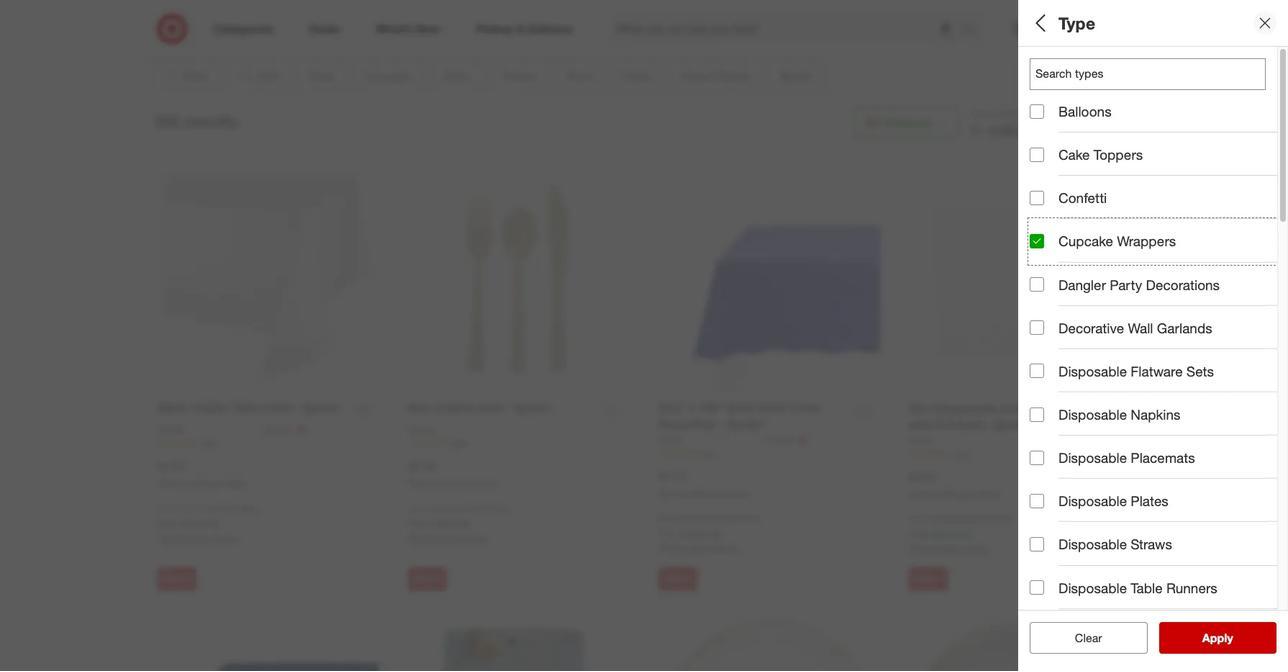 Task type: vqa. For each thing, say whether or not it's contained in the screenshot.
Cupcake to the bottom
yes



Task type: locate. For each thing, give the bounding box(es) containing it.
price button
[[1030, 248, 1289, 299]]

results right see
[[1212, 631, 1249, 645]]

online inside the $3.50 when purchased online
[[977, 489, 1001, 499]]

only ships with $35 orders free shipping * * exclusions apply. for 262
[[157, 503, 260, 544]]

stock
[[1147, 564, 1180, 580]]

disposable flatware sets
[[1059, 363, 1215, 379]]

orders down $6.00 when purchased online
[[485, 503, 510, 514]]

online for 104
[[727, 488, 750, 499]]

apply.
[[212, 532, 239, 544], [462, 532, 490, 544], [713, 542, 740, 554], [964, 543, 991, 555]]

$35 for 262
[[219, 503, 233, 514]]

dangler party decorations
[[1059, 276, 1221, 293]]

1 horizontal spatial $3.75 when purchased online
[[659, 469, 750, 499]]

104 link
[[659, 447, 880, 459]]

with for 564
[[451, 503, 467, 514]]

wrappers inside type dialog
[[1118, 233, 1177, 249]]

purchased down 104
[[683, 488, 724, 499]]

5 disposable from the top
[[1059, 536, 1128, 553]]

disposable for disposable straws
[[1059, 536, 1128, 553]]

results
[[184, 111, 238, 131], [1212, 631, 1249, 645]]

disposable up include
[[1059, 536, 1128, 553]]

include out of stock
[[1059, 564, 1180, 580]]

type down sponsored
[[1030, 57, 1061, 73]]

advertisement region
[[212, 0, 1077, 34]]

disposable up disposable plates
[[1059, 449, 1128, 466]]

brand
[[1030, 415, 1070, 431]]

clear left all in the right bottom of the page
[[1068, 631, 1096, 645]]

0 vertical spatial results
[[184, 111, 238, 131]]

262
[[202, 438, 216, 449]]

orders down 104 link
[[736, 513, 761, 524]]

shipping for 564
[[431, 517, 469, 529]]

disposable table runners
[[1059, 579, 1218, 596]]

165
[[152, 111, 180, 131]]

1 vertical spatial cupcake
[[1059, 233, 1114, 249]]

type dialog
[[1019, 0, 1289, 671]]

wrappers up the balloons at the right top of page
[[1074, 75, 1117, 87]]

orders down 262 link
[[235, 503, 260, 514]]

1 disposable from the top
[[1059, 363, 1128, 379]]

online down '564' link
[[476, 478, 499, 489]]

only ships with $35 orders free shipping * * exclusions apply.
[[157, 503, 260, 544], [408, 503, 510, 544], [659, 513, 761, 554], [909, 514, 1012, 555]]

toppers
[[1094, 146, 1144, 163]]

when for 104
[[659, 488, 681, 499]]

wrappers
[[1074, 75, 1117, 87], [1118, 233, 1177, 249]]

clear for clear
[[1076, 631, 1103, 645]]

online for 262
[[226, 478, 249, 489]]

with down 262
[[200, 503, 216, 514]]

featured button
[[1030, 450, 1289, 500]]

None text field
[[1030, 58, 1267, 90]]

clear inside clear button
[[1076, 631, 1103, 645]]

disposable placemats
[[1059, 449, 1196, 466]]

1 vertical spatial results
[[1212, 631, 1249, 645]]

1 horizontal spatial wrappers
[[1118, 233, 1177, 249]]

disposable down rating
[[1059, 406, 1128, 423]]

*
[[219, 517, 222, 529], [469, 517, 473, 529], [720, 527, 723, 539], [970, 528, 974, 540], [157, 532, 161, 544], [408, 532, 411, 544], [659, 542, 662, 554], [909, 543, 913, 555]]

$35 for 564
[[469, 503, 483, 514]]

$3.75
[[157, 459, 185, 473], [659, 469, 687, 483]]

results inside see results button
[[1212, 631, 1249, 645]]

free
[[972, 107, 994, 121], [157, 517, 177, 529], [408, 517, 428, 529], [659, 527, 679, 539], [909, 528, 929, 540]]

type inside "type cupcake wrappers"
[[1030, 57, 1061, 73]]

Disposable Plates checkbox
[[1030, 494, 1045, 508]]

$3.75 when purchased online
[[157, 459, 249, 489], [659, 469, 750, 499]]

1 vertical spatial wrappers
[[1118, 233, 1177, 249]]

cupcake wrappers
[[1059, 233, 1177, 249]]

exclusions for 114
[[913, 543, 961, 555]]

purchased
[[182, 478, 223, 489], [433, 478, 474, 489], [683, 488, 724, 499], [934, 489, 975, 499]]

orders for 104
[[736, 513, 761, 524]]

ships for 262
[[177, 503, 198, 514]]

$3.75 for 104
[[659, 469, 687, 483]]

see
[[1188, 631, 1209, 645]]

results right the 165
[[184, 111, 238, 131]]

sets
[[1187, 363, 1215, 379]]

guest rating button
[[1030, 349, 1289, 400]]

0 horizontal spatial $3.75 when purchased online
[[157, 459, 249, 489]]

online for 114
[[977, 489, 1001, 499]]

0 vertical spatial wrappers
[[1074, 75, 1117, 87]]

564
[[453, 438, 467, 449]]

online inside $6.00 when purchased online
[[476, 478, 499, 489]]

purchased down 262
[[182, 478, 223, 489]]

only for 564
[[408, 503, 426, 514]]

purchased inside $6.00 when purchased online
[[433, 478, 474, 489]]

with left balloons checkbox
[[998, 107, 1019, 121]]

1 clear from the left
[[1068, 631, 1096, 645]]

114
[[954, 448, 968, 459]]

purchased for 262
[[182, 478, 223, 489]]

clear down include
[[1076, 631, 1103, 645]]

$3.75 for 262
[[157, 459, 185, 473]]

when
[[157, 478, 180, 489], [408, 478, 430, 489], [659, 488, 681, 499], [909, 489, 932, 499]]

out
[[1108, 564, 1128, 580]]

ships
[[177, 503, 198, 514], [428, 503, 448, 514], [679, 513, 699, 524], [929, 514, 950, 525]]

disposable left of
[[1059, 579, 1128, 596]]

purchased for 104
[[683, 488, 724, 499]]

disposable
[[1059, 363, 1128, 379], [1059, 406, 1128, 423], [1059, 449, 1128, 466], [1059, 493, 1128, 509], [1059, 536, 1128, 553], [1059, 579, 1128, 596]]

$35 for 104
[[720, 513, 734, 524]]

only
[[157, 503, 175, 514], [408, 503, 426, 514], [659, 513, 676, 524], [909, 514, 927, 525]]

Disposable Placemats checkbox
[[1030, 451, 1045, 465]]

wall
[[1129, 320, 1154, 336]]

Decorative Wall Garlands checkbox
[[1030, 321, 1045, 335]]

165 results
[[152, 111, 238, 131]]

apply. for 104
[[713, 542, 740, 554]]

$3.75 when purchased online for 262
[[157, 459, 249, 489]]

when inside $6.00 when purchased online
[[408, 478, 430, 489]]

type
[[1059, 13, 1096, 33], [1030, 57, 1061, 73]]

0 vertical spatial cupcake
[[1030, 75, 1071, 87]]

cake
[[1059, 146, 1091, 163]]

exclusions for 104
[[662, 542, 710, 554]]

exclusions apply. link
[[161, 532, 239, 544], [411, 532, 490, 544], [662, 542, 740, 554], [913, 543, 991, 555]]

6 disposable from the top
[[1059, 579, 1128, 596]]

purchased inside the $3.50 when purchased online
[[934, 489, 975, 499]]

$3.75 when purchased online down 104
[[659, 469, 750, 499]]

clear
[[1068, 631, 1096, 645], [1076, 631, 1103, 645]]

disposable up fpo/apo
[[1059, 493, 1128, 509]]

none text field inside type dialog
[[1030, 58, 1267, 90]]

type up sponsored
[[1059, 13, 1096, 33]]

0 horizontal spatial wrappers
[[1074, 75, 1117, 87]]

1 vertical spatial type
[[1030, 57, 1061, 73]]

orders down the $3.50 when purchased online
[[987, 514, 1012, 525]]

deals
[[1030, 314, 1067, 330]]

brand button
[[1030, 400, 1289, 450]]

0 horizontal spatial results
[[184, 111, 238, 131]]

clear for clear all
[[1068, 631, 1096, 645]]

exclusions apply. link for 114
[[913, 543, 991, 555]]

redcard
[[1022, 107, 1068, 121]]

orders
[[1107, 107, 1140, 121], [235, 503, 260, 514], [485, 503, 510, 514], [736, 513, 761, 524], [987, 514, 1012, 525]]

0 vertical spatial type
[[1059, 13, 1096, 33]]

disposable for disposable plates
[[1059, 493, 1128, 509]]

564 link
[[408, 437, 630, 449]]

with down 104
[[701, 513, 717, 524]]

2 clear from the left
[[1076, 631, 1103, 645]]

Cupcake Wrappers checkbox
[[1030, 234, 1045, 248]]

$3.75 when purchased online down 262
[[157, 459, 249, 489]]

1 horizontal spatial results
[[1212, 631, 1249, 645]]

exclusions for 262
[[161, 532, 209, 544]]

disposable napkins
[[1059, 406, 1181, 423]]

color button
[[1030, 148, 1289, 198]]

online for 564
[[476, 478, 499, 489]]

sponsored
[[1034, 34, 1077, 45]]

Disposable Table Runners checkbox
[[1030, 580, 1045, 595]]

orders for 564
[[485, 503, 510, 514]]

3 disposable from the top
[[1059, 449, 1128, 466]]

free for 114
[[909, 528, 929, 540]]

see results button
[[1160, 622, 1277, 654]]

all
[[1030, 13, 1050, 33]]

shipping for 114
[[932, 528, 970, 540]]

2 disposable from the top
[[1059, 406, 1128, 423]]

disposable down decorative
[[1059, 363, 1128, 379]]

purchased down $6.00
[[433, 478, 474, 489]]

Dangler Party Decorations checkbox
[[1030, 277, 1045, 292]]

$3.75 when purchased online for 104
[[659, 469, 750, 499]]

when inside the $3.50 when purchased online
[[909, 489, 932, 499]]

placemats
[[1132, 449, 1196, 466]]

$3.50
[[909, 469, 937, 484]]

with down $6.00 when purchased online
[[451, 503, 467, 514]]

price
[[1030, 263, 1064, 280]]

online left disposable plates option
[[977, 489, 1001, 499]]

0 horizontal spatial $3.75
[[157, 459, 185, 473]]

exclusions for 564
[[411, 532, 460, 544]]

$35
[[1085, 107, 1103, 121], [219, 503, 233, 514], [469, 503, 483, 514], [720, 513, 734, 524], [970, 514, 984, 525]]

napkins
[[1132, 406, 1181, 423]]

wrappers up dangler party decorations
[[1118, 233, 1177, 249]]

ships for 114
[[929, 514, 950, 525]]

online down 262 link
[[226, 478, 249, 489]]

purchased for 114
[[934, 489, 975, 499]]

decorations
[[1147, 276, 1221, 293]]

exclusions
[[161, 532, 209, 544], [411, 532, 460, 544], [662, 542, 710, 554], [913, 543, 961, 555]]

ships for 564
[[428, 503, 448, 514]]

cupcake up balloons checkbox
[[1030, 75, 1071, 87]]

$6.00
[[408, 459, 436, 473]]

type inside dialog
[[1059, 13, 1096, 33]]

online
[[226, 478, 249, 489], [476, 478, 499, 489], [727, 488, 750, 499], [977, 489, 1001, 499]]

purchased down the $3.50
[[934, 489, 975, 499]]

cupcake down theme
[[1059, 233, 1114, 249]]

free for 564
[[408, 517, 428, 529]]

clear inside clear all button
[[1068, 631, 1096, 645]]

decorative
[[1059, 320, 1125, 336]]

1 horizontal spatial $3.75
[[659, 469, 687, 483]]

with down the $3.50 when purchased online
[[952, 514, 968, 525]]

shipping for 262
[[180, 517, 219, 529]]

Include out of stock checkbox
[[1030, 565, 1045, 579]]

4 disposable from the top
[[1059, 493, 1128, 509]]

results for 165 results
[[184, 111, 238, 131]]

with for 114
[[952, 514, 968, 525]]

shipping
[[180, 517, 219, 529], [431, 517, 469, 529], [681, 527, 720, 539], [932, 528, 970, 540]]

online down 104 link
[[727, 488, 750, 499]]

Cake Toppers checkbox
[[1030, 147, 1045, 162]]

cupcake
[[1030, 75, 1071, 87], [1059, 233, 1114, 249]]



Task type: describe. For each thing, give the bounding box(es) containing it.
clear button
[[1030, 622, 1148, 654]]

balloons
[[1059, 103, 1112, 120]]

cupcake inside "type cupcake wrappers"
[[1030, 75, 1071, 87]]

all filters
[[1030, 13, 1100, 33]]

plates
[[1132, 493, 1169, 509]]

apply button
[[1160, 622, 1277, 654]]

garlands
[[1158, 320, 1213, 336]]

guest
[[1030, 364, 1069, 381]]

free with redcard or $35 orders
[[972, 107, 1140, 121]]

occasion button
[[1030, 97, 1289, 148]]

decorative wall garlands
[[1059, 320, 1213, 336]]

$6.00 when purchased online
[[408, 459, 499, 489]]

114 link
[[909, 448, 1132, 460]]

deals button
[[1030, 299, 1289, 349]]

wrappers inside "type cupcake wrappers"
[[1074, 75, 1117, 87]]

search button
[[956, 13, 991, 48]]

all filters dialog
[[1019, 0, 1289, 671]]

when for 262
[[157, 478, 180, 489]]

free for 104
[[659, 527, 679, 539]]

clear all button
[[1030, 622, 1148, 654]]

type cupcake wrappers
[[1030, 57, 1117, 87]]

only ships with $35 orders free shipping * * exclusions apply. for 114
[[909, 514, 1012, 555]]

apply. for 564
[[462, 532, 490, 544]]

to
[[972, 123, 983, 138]]

occasion
[[1030, 112, 1092, 129]]

theme
[[1030, 213, 1075, 229]]

What can we help you find? suggestions appear below search field
[[608, 13, 966, 45]]

only ships with $35 orders free shipping * * exclusions apply. for 564
[[408, 503, 510, 544]]

with for 262
[[200, 503, 216, 514]]

disposable straws
[[1059, 536, 1173, 553]]

disposable for disposable placemats
[[1059, 449, 1128, 466]]

Disposable Napkins checkbox
[[1030, 407, 1045, 422]]

apply. for 114
[[964, 543, 991, 555]]

runners
[[1167, 579, 1218, 596]]

guest rating
[[1030, 364, 1115, 381]]

when for 114
[[909, 489, 932, 499]]

featured
[[1030, 465, 1088, 481]]

type for type
[[1059, 13, 1096, 33]]

cake toppers
[[1059, 146, 1144, 163]]

apply. for 262
[[212, 532, 239, 544]]

orders for 114
[[987, 514, 1012, 525]]

flatware
[[1132, 363, 1184, 379]]

orders up toppers
[[1107, 107, 1140, 121]]

see results
[[1188, 631, 1249, 645]]

fpo/apo
[[1030, 515, 1093, 532]]

ships for 104
[[679, 513, 699, 524]]

$35 for 114
[[970, 514, 984, 525]]

fpo/apo button
[[1030, 500, 1289, 551]]

disposable for disposable table runners
[[1059, 579, 1128, 596]]

Balloons checkbox
[[1030, 104, 1045, 119]]

include
[[1059, 564, 1104, 580]]

262 link
[[157, 437, 379, 449]]

orders for 262
[[235, 503, 260, 514]]

straws
[[1132, 536, 1173, 553]]

free for 262
[[157, 517, 177, 529]]

only for 104
[[659, 513, 676, 524]]

table
[[1132, 579, 1163, 596]]

Disposable Flatware Sets checkbox
[[1030, 364, 1045, 378]]

filters
[[1055, 13, 1100, 33]]

search
[[956, 23, 991, 37]]

$3.50 when purchased online
[[909, 469, 1001, 499]]

clear all
[[1068, 631, 1110, 645]]

of
[[1131, 564, 1143, 580]]

only for 262
[[157, 503, 175, 514]]

color
[[1030, 162, 1066, 179]]

results for see results
[[1212, 631, 1249, 645]]

only for 114
[[909, 514, 927, 525]]

with for 104
[[701, 513, 717, 524]]

shipping for 104
[[681, 527, 720, 539]]

when for 564
[[408, 478, 430, 489]]

or
[[1071, 107, 1082, 121]]

type for type cupcake wrappers
[[1030, 57, 1061, 73]]

Confetti checkbox
[[1030, 191, 1045, 205]]

disposable for disposable flatware sets
[[1059, 363, 1128, 379]]

theme button
[[1030, 198, 1289, 248]]

104
[[703, 448, 718, 458]]

purchased for 564
[[433, 478, 474, 489]]

confetti
[[1059, 190, 1108, 206]]

cupcake inside type dialog
[[1059, 233, 1114, 249]]

all
[[1099, 631, 1110, 645]]

apply
[[1203, 631, 1234, 645]]

rating
[[1073, 364, 1115, 381]]

exclusions apply. link for 104
[[662, 542, 740, 554]]

Disposable Straws checkbox
[[1030, 537, 1045, 552]]

dangler
[[1059, 276, 1107, 293]]

disposable plates
[[1059, 493, 1169, 509]]

exclusions apply. link for 262
[[161, 532, 239, 544]]

exclusions apply. link for 564
[[411, 532, 490, 544]]

party
[[1111, 276, 1143, 293]]

only ships with $35 orders free shipping * * exclusions apply. for 104
[[659, 513, 761, 554]]

disposable for disposable napkins
[[1059, 406, 1128, 423]]



